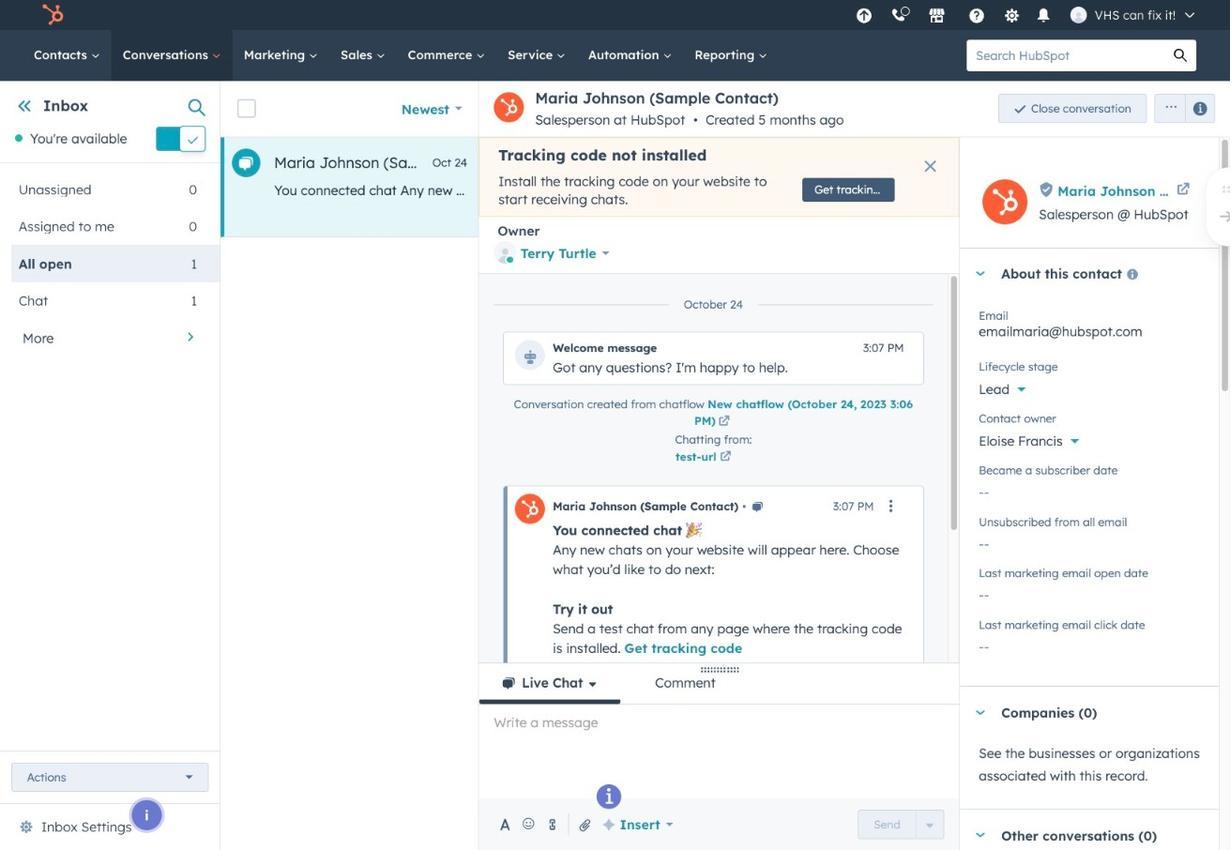 Task type: locate. For each thing, give the bounding box(es) containing it.
close image
[[925, 160, 936, 172]]

3 caret image from the top
[[975, 833, 987, 838]]

0 vertical spatial -- text field
[[979, 474, 1201, 504]]

-- text field
[[979, 474, 1201, 504], [979, 578, 1201, 608], [979, 629, 1201, 659]]

1 vertical spatial link opens in a new window image
[[720, 450, 732, 467]]

2 vertical spatial -- text field
[[979, 629, 1201, 659]]

1 vertical spatial caret image
[[975, 710, 987, 715]]

0 vertical spatial link opens in a new window image
[[719, 417, 730, 428]]

1 caret image from the top
[[975, 271, 987, 276]]

main content
[[221, 81, 1231, 850]]

1 vertical spatial -- text field
[[979, 578, 1201, 608]]

1 horizontal spatial group
[[1148, 94, 1216, 123]]

menu
[[846, 0, 1208, 30]]

3 -- text field from the top
[[979, 629, 1201, 659]]

0 vertical spatial group
[[1148, 94, 1216, 123]]

-- text field
[[979, 526, 1201, 556]]

1 -- text field from the top
[[979, 474, 1201, 504]]

marketplaces image
[[929, 8, 946, 25]]

0 vertical spatial caret image
[[975, 271, 987, 276]]

caret image
[[975, 271, 987, 276], [975, 710, 987, 715], [975, 833, 987, 838]]

group
[[1148, 94, 1216, 123], [859, 810, 945, 840]]

Search HubSpot search field
[[967, 39, 1165, 71]]

jacob simon image
[[1071, 7, 1088, 23]]

link opens in a new window image
[[719, 417, 730, 428], [720, 450, 732, 467]]

alert
[[479, 137, 960, 217]]

1 vertical spatial group
[[859, 810, 945, 840]]

you're available image
[[15, 135, 23, 142]]

2 vertical spatial caret image
[[975, 833, 987, 838]]

link opens in a new window image
[[719, 415, 730, 432], [720, 452, 732, 464]]

2 -- text field from the top
[[979, 578, 1201, 608]]

live chat from maria johnson (sample contact) with context you connected chat
any new chats on your website will appear here. choose what you'd like to do next:

try it out 
send a test chat from any page where the tracking code is installed: https://app.hubs row
[[221, 137, 1231, 237]]

1 vertical spatial link opens in a new window image
[[720, 452, 732, 464]]



Task type: describe. For each thing, give the bounding box(es) containing it.
0 horizontal spatial group
[[859, 810, 945, 840]]

0 vertical spatial link opens in a new window image
[[719, 415, 730, 432]]

2 caret image from the top
[[975, 710, 987, 715]]



Task type: vqa. For each thing, say whether or not it's contained in the screenshot.
onboarding.steps.finalStep.title ICON
no



